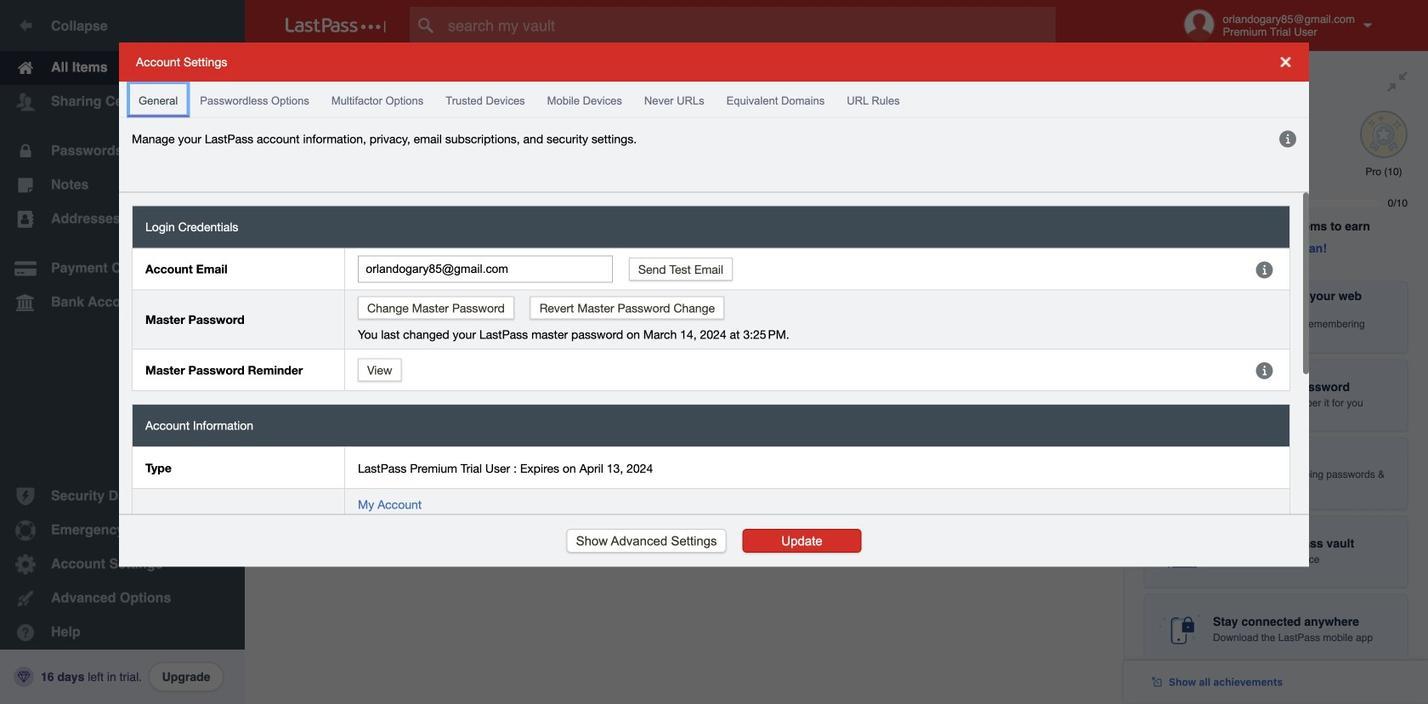 Task type: locate. For each thing, give the bounding box(es) containing it.
search my vault text field
[[410, 7, 1089, 44]]

Search search field
[[410, 7, 1089, 44]]



Task type: describe. For each thing, give the bounding box(es) containing it.
lastpass image
[[286, 18, 386, 33]]

main content main content
[[245, 51, 1124, 55]]

main navigation navigation
[[0, 0, 245, 704]]



